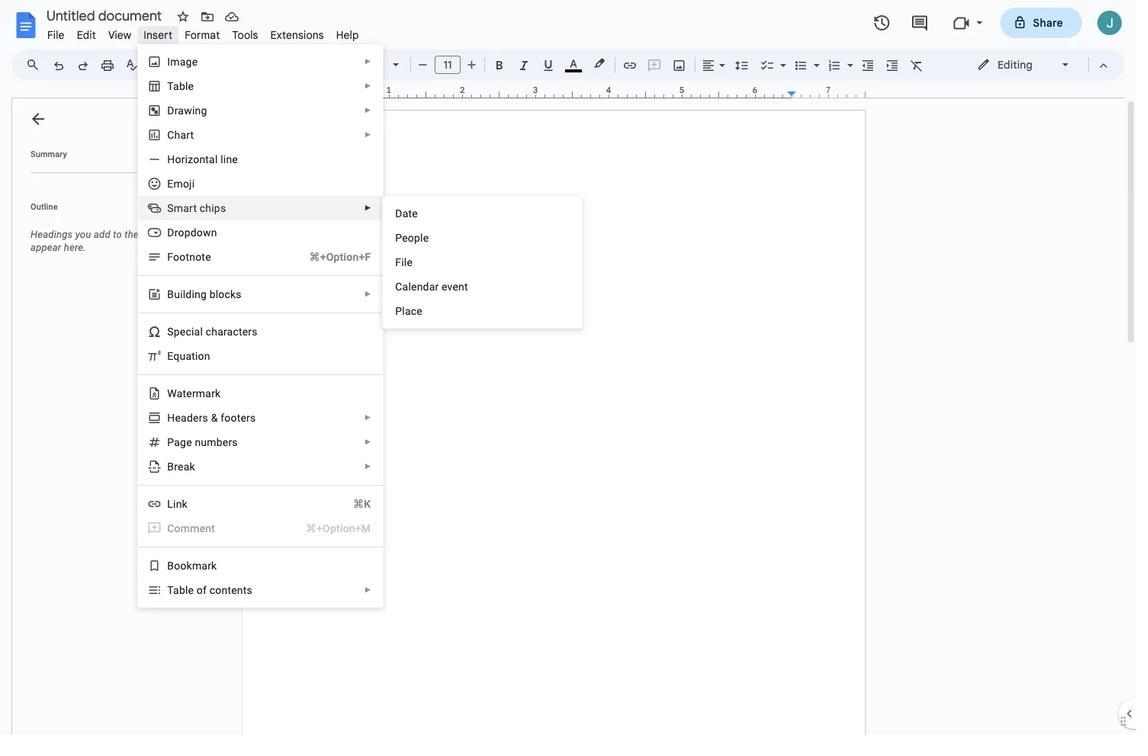 Task type: vqa. For each thing, say whether or not it's contained in the screenshot.


Task type: locate. For each thing, give the bounding box(es) containing it.
ile
[[401, 256, 413, 268]]

⌘+option+m element
[[287, 521, 371, 536]]

d up p
[[395, 207, 402, 220]]

extensions menu item
[[264, 26, 330, 44]]

outline heading
[[12, 201, 220, 222]]

1 ► from the top
[[364, 57, 372, 66]]

smart chips
[[167, 202, 226, 214]]

4 ► from the top
[[364, 130, 372, 139]]

document outline element
[[12, 98, 220, 735]]

menu item containing co
[[138, 516, 382, 541]]

edit
[[77, 28, 96, 42]]

l ink
[[167, 498, 188, 510]]

Star checkbox
[[172, 6, 194, 27]]

checklist menu image
[[776, 55, 786, 60]]

appear
[[31, 242, 61, 253]]

c
[[395, 280, 402, 293]]

e quation
[[167, 350, 210, 362]]

menu bar inside menu bar banner
[[41, 20, 365, 45]]

p eople
[[395, 231, 429, 244]]

0 vertical spatial d
[[167, 104, 174, 117]]

2 b from the top
[[167, 559, 174, 572]]

table
[[167, 584, 194, 596]]

menu containing d
[[382, 196, 582, 329]]

b up table
[[167, 559, 174, 572]]

able
[[173, 80, 194, 92]]

8 ► from the top
[[364, 438, 372, 447]]

tools
[[232, 28, 258, 42]]

document
[[141, 229, 186, 240]]

b for u
[[167, 288, 174, 301]]

d
[[167, 104, 174, 117], [395, 207, 402, 220]]

► for ilding blocks
[[364, 290, 372, 299]]

1 horizontal spatial d
[[395, 207, 402, 220]]

format
[[185, 28, 220, 42]]

b left ilding at the top left
[[167, 288, 174, 301]]

text color image
[[565, 54, 582, 72]]

footnote n element
[[167, 251, 216, 263]]

smart
[[167, 202, 197, 214]]

drawing d element
[[167, 104, 212, 117]]

10 ► from the top
[[364, 586, 372, 595]]

9 ► from the top
[[364, 462, 372, 471]]

►
[[364, 57, 372, 66], [364, 82, 372, 90], [364, 106, 372, 115], [364, 130, 372, 139], [364, 204, 372, 212], [364, 290, 372, 299], [364, 413, 372, 422], [364, 438, 372, 447], [364, 462, 372, 471], [364, 586, 372, 595]]

1 b from the top
[[167, 288, 174, 301]]

the
[[125, 229, 139, 240]]

d rawing
[[167, 104, 207, 117]]

comment m element
[[167, 522, 220, 535]]

eaders
[[175, 411, 208, 424]]

► for brea k
[[364, 462, 372, 471]]

d for rawing
[[167, 104, 174, 117]]

1 vertical spatial d
[[395, 207, 402, 220]]

menu bar banner
[[0, 0, 1137, 735]]

► for t able
[[364, 82, 372, 90]]

mage
[[170, 55, 198, 68]]

application
[[0, 0, 1137, 735]]

b u ilding blocks
[[167, 288, 242, 301]]

d down the t
[[167, 104, 174, 117]]

watermark
[[167, 387, 221, 400]]

i
[[167, 55, 170, 68]]

7 ► from the top
[[364, 413, 372, 422]]

► for h eaders & footers
[[364, 413, 372, 422]]

view menu item
[[102, 26, 138, 44]]

1 vertical spatial b
[[167, 559, 174, 572]]

content
[[210, 584, 247, 596]]

chips
[[200, 202, 226, 214]]

numbers
[[195, 436, 238, 448]]

n
[[189, 251, 195, 263]]

pa g e numbers
[[167, 436, 238, 448]]

ink
[[173, 498, 188, 510]]

file menu item
[[41, 26, 71, 44]]

p
[[395, 231, 402, 244]]

link l element
[[167, 498, 192, 510]]

ate
[[402, 207, 418, 220]]

editing
[[998, 58, 1033, 71]]

format menu item
[[179, 26, 226, 44]]

2 ► from the top
[[364, 82, 372, 90]]

► for table of content s
[[364, 586, 372, 595]]

insert menu item
[[138, 26, 179, 44]]

bulleted list menu image
[[810, 55, 820, 60]]

dropdown
[[167, 226, 217, 239]]

smart chips z element
[[167, 202, 231, 214]]

menu bar
[[41, 20, 365, 45]]

menu bar containing file
[[41, 20, 365, 45]]

menu item
[[138, 516, 382, 541]]

headings you add to the document will appear here.
[[31, 229, 204, 253]]

ilding
[[180, 288, 207, 301]]

outline
[[31, 202, 58, 211]]

right margin image
[[788, 86, 865, 98]]

5 ► from the top
[[364, 204, 372, 212]]

Font size text field
[[436, 56, 460, 74]]

0 horizontal spatial d
[[167, 104, 174, 117]]

3 ► from the top
[[364, 106, 372, 115]]

0 vertical spatial b
[[167, 288, 174, 301]]

&
[[211, 411, 218, 424]]

b
[[167, 288, 174, 301], [167, 559, 174, 572]]

menu
[[132, 0, 383, 608], [382, 196, 582, 329]]

people p element
[[395, 231, 433, 244]]

6 ► from the top
[[364, 290, 372, 299]]

ote
[[195, 251, 211, 263]]



Task type: describe. For each thing, give the bounding box(es) containing it.
summary heading
[[31, 148, 67, 160]]

Rename text field
[[41, 6, 171, 24]]

share
[[1033, 16, 1063, 29]]

event
[[442, 280, 468, 293]]

⌘k
[[353, 498, 371, 510]]

place m element
[[395, 305, 427, 317]]

footers
[[221, 411, 256, 424]]

watermark j element
[[167, 387, 225, 400]]

you
[[75, 229, 91, 240]]

spe c ial characters
[[167, 325, 258, 338]]

u
[[174, 288, 180, 301]]

building blocks u element
[[167, 288, 246, 301]]

ial
[[191, 325, 203, 338]]

main toolbar
[[45, 0, 929, 592]]

d ate
[[395, 207, 418, 220]]

e
[[186, 436, 192, 448]]

ookmark
[[174, 559, 217, 572]]

extensions
[[270, 28, 324, 42]]

b for ookmark
[[167, 559, 174, 572]]

mode and view toolbar
[[966, 50, 1116, 80]]

r
[[181, 153, 185, 166]]

m
[[181, 522, 190, 535]]

of
[[197, 584, 207, 596]]

headings
[[31, 229, 73, 240]]

calendar event c element
[[395, 280, 473, 293]]

here.
[[64, 242, 86, 253]]

c
[[186, 325, 191, 338]]

alendar
[[402, 280, 439, 293]]

date d element
[[395, 207, 422, 220]]

pa
[[167, 436, 180, 448]]

view
[[108, 28, 131, 42]]

headers & footers h element
[[167, 411, 260, 424]]

line & paragraph spacing image
[[733, 54, 751, 76]]

c alendar event
[[395, 280, 468, 293]]

ho r izontal line
[[167, 153, 238, 166]]

menu containing i
[[132, 0, 383, 608]]

table t element
[[167, 80, 198, 92]]

menu item inside menu
[[138, 516, 382, 541]]

application containing share
[[0, 0, 1137, 735]]

co
[[167, 522, 181, 535]]

l
[[167, 498, 173, 510]]

edit menu item
[[71, 26, 102, 44]]

tools menu item
[[226, 26, 264, 44]]

⌘+option+f element
[[291, 249, 371, 265]]

► for e numbers
[[364, 438, 372, 447]]

table of contents s element
[[167, 584, 257, 596]]

► for d rawing
[[364, 106, 372, 115]]

dropdown 6 element
[[167, 226, 222, 239]]

table of content s
[[167, 584, 252, 596]]

h eaders & footers
[[167, 411, 256, 424]]

g
[[180, 436, 186, 448]]

file f element
[[395, 256, 417, 268]]

insert image image
[[671, 54, 688, 76]]

emoji 7 element
[[167, 177, 199, 190]]

⌘k element
[[335, 497, 371, 512]]

summary
[[31, 149, 67, 159]]

rawing
[[174, 104, 207, 117]]

d for ate
[[395, 207, 402, 220]]

help menu item
[[330, 26, 365, 44]]

highlight color image
[[591, 54, 608, 72]]

t able
[[167, 80, 194, 92]]

to
[[113, 229, 122, 240]]

s
[[247, 584, 252, 596]]

⌘+option+f
[[309, 251, 371, 263]]

special characters c element
[[167, 325, 262, 338]]

brea
[[167, 460, 190, 473]]

ment
[[190, 522, 215, 535]]

equation e element
[[167, 350, 215, 362]]

t
[[167, 80, 173, 92]]

page numbers g element
[[167, 436, 242, 448]]

insert
[[144, 28, 173, 42]]

f ile
[[395, 256, 413, 268]]

chart q element
[[167, 129, 199, 141]]

⌘+option+m
[[306, 522, 371, 535]]

i mage
[[167, 55, 198, 68]]

k
[[190, 460, 195, 473]]

add
[[94, 229, 110, 240]]

Menus field
[[19, 54, 53, 76]]

eople
[[402, 231, 429, 244]]

editing button
[[966, 53, 1082, 76]]

ho
[[167, 153, 181, 166]]

f
[[395, 256, 401, 268]]

blocks
[[210, 288, 242, 301]]

break k element
[[167, 460, 200, 473]]

characters
[[206, 325, 258, 338]]

image i element
[[167, 55, 202, 68]]

bookmark b element
[[167, 559, 222, 572]]

foot n ote
[[167, 251, 211, 263]]

brea k
[[167, 460, 195, 473]]

e
[[167, 350, 173, 362]]

horizontal line r element
[[167, 153, 242, 166]]

b ookmark
[[167, 559, 217, 572]]

Font size field
[[435, 56, 467, 75]]

will
[[189, 229, 204, 240]]

► for i mage
[[364, 57, 372, 66]]

share button
[[1000, 8, 1082, 38]]

co m ment
[[167, 522, 215, 535]]

emoji
[[167, 177, 195, 190]]

quation
[[173, 350, 210, 362]]

line
[[221, 153, 238, 166]]

file
[[47, 28, 65, 42]]

spe
[[167, 325, 186, 338]]

foot
[[167, 251, 189, 263]]

place
[[395, 305, 422, 317]]

h
[[167, 411, 175, 424]]

help
[[336, 28, 359, 42]]

chart
[[167, 129, 194, 141]]



